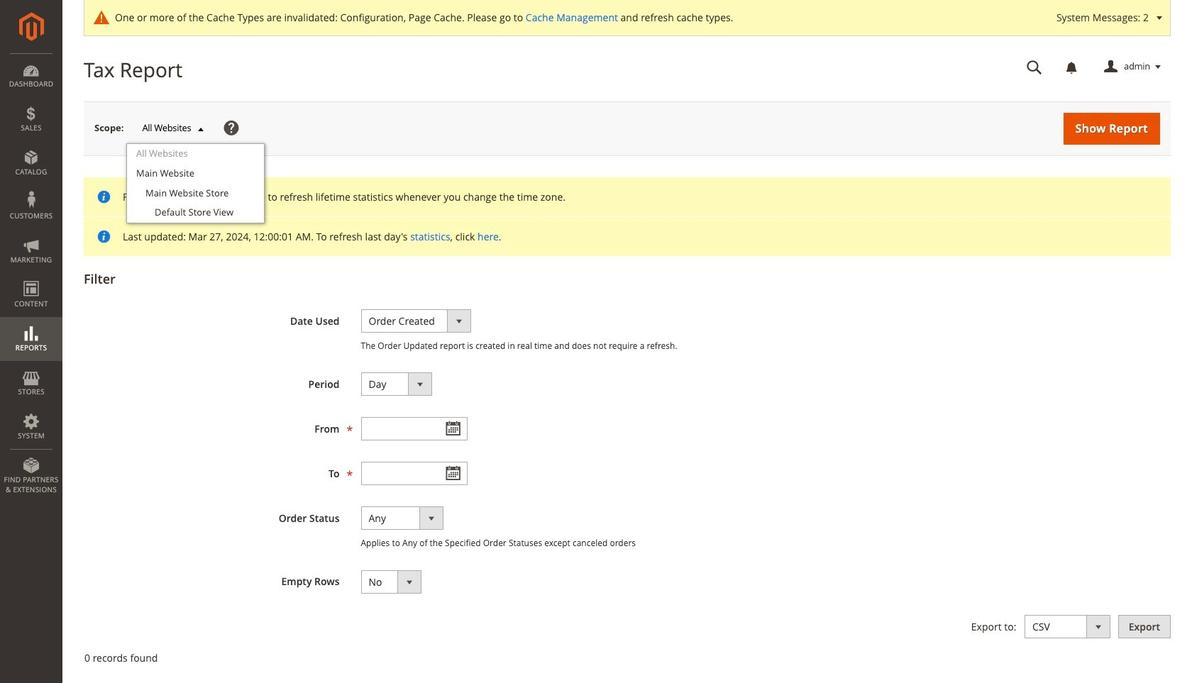 Task type: locate. For each thing, give the bounding box(es) containing it.
menu bar
[[0, 53, 62, 502]]

None text field
[[1017, 55, 1052, 79], [361, 417, 467, 441], [1017, 55, 1052, 79], [361, 417, 467, 441]]

None text field
[[361, 462, 467, 486]]



Task type: describe. For each thing, give the bounding box(es) containing it.
magento admin panel image
[[19, 12, 44, 41]]



